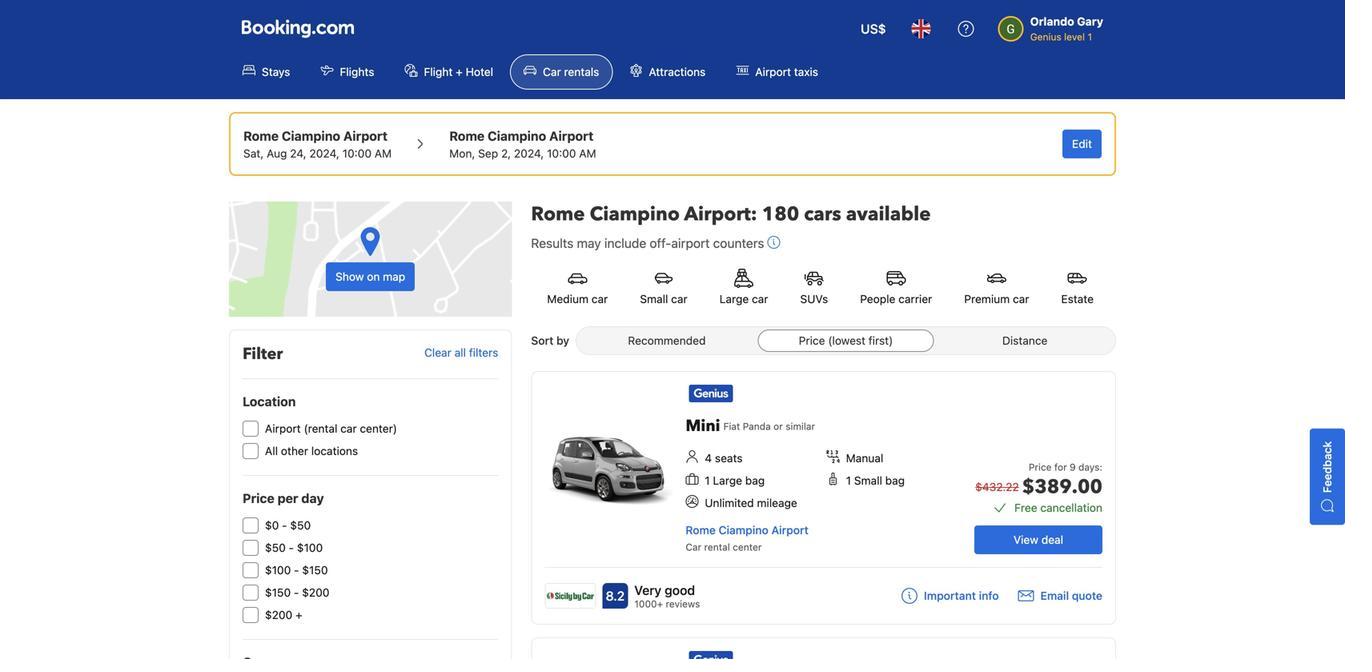 Task type: describe. For each thing, give the bounding box(es) containing it.
available
[[846, 201, 931, 228]]

2024, for rome ciampino airport sat, aug 24, 2024, 10:00 am
[[309, 147, 339, 160]]

- for $100
[[294, 564, 299, 577]]

8.2
[[606, 589, 625, 604]]

product card group
[[531, 371, 1116, 625]]

mini
[[686, 416, 720, 438]]

very
[[634, 583, 661, 598]]

free cancellation
[[1014, 502, 1102, 515]]

4
[[705, 452, 712, 465]]

ciampino for sat,
[[282, 128, 340, 144]]

may
[[577, 236, 601, 251]]

rome for rome ciampino airport car rental center
[[686, 524, 716, 537]]

unlimited mileage
[[705, 497, 797, 510]]

$0
[[265, 519, 279, 532]]

rome ciampino airport button
[[686, 524, 809, 537]]

small car
[[640, 293, 687, 306]]

feedback
[[1321, 442, 1334, 493]]

car for medium car
[[592, 293, 608, 306]]

mon,
[[449, 147, 475, 160]]

$50 - $100
[[265, 542, 323, 555]]

per
[[277, 491, 298, 506]]

flight + hotel
[[424, 65, 493, 78]]

airport inside airport taxis link
[[755, 65, 791, 78]]

show on map
[[336, 270, 405, 283]]

bag for 1 large bag
[[745, 474, 765, 488]]

0 vertical spatial $50
[[290, 519, 311, 532]]

am for rome ciampino airport mon, sep 2, 2024, 10:00 am
[[579, 147, 596, 160]]

supplied by sicily by car image
[[545, 584, 595, 608]]

aug
[[267, 147, 287, 160]]

price for per
[[243, 491, 274, 506]]

rome ciampino airport mon, sep 2, 2024, 10:00 am
[[449, 128, 596, 160]]

2024, for rome ciampino airport mon, sep 2, 2024, 10:00 am
[[514, 147, 544, 160]]

1 horizontal spatial $200
[[302, 586, 329, 600]]

1 for 1 large bag
[[705, 474, 710, 488]]

quote
[[1072, 590, 1102, 603]]

sat,
[[243, 147, 264, 160]]

1000+
[[634, 599, 663, 610]]

sort
[[531, 334, 554, 347]]

premium car
[[964, 293, 1029, 306]]

pick-up date element
[[243, 146, 392, 162]]

airport:
[[684, 201, 757, 228]]

1 for 1 small bag
[[846, 474, 851, 488]]

show
[[336, 270, 364, 283]]

days:
[[1078, 462, 1102, 473]]

or
[[774, 421, 783, 432]]

large car
[[720, 293, 768, 306]]

drop-off location element
[[449, 126, 596, 146]]

very good 1000+ reviews
[[634, 583, 700, 610]]

include
[[604, 236, 646, 251]]

medium car
[[547, 293, 608, 306]]

location
[[243, 394, 296, 410]]

price for (lowest
[[799, 334, 825, 347]]

- for $0
[[282, 519, 287, 532]]

important
[[924, 590, 976, 603]]

1 inside orlando gary genius level 1
[[1088, 31, 1092, 42]]

+ for flight
[[456, 65, 463, 78]]

- for $50
[[289, 542, 294, 555]]

free
[[1014, 502, 1037, 515]]

attractions link
[[616, 54, 719, 90]]

edit button
[[1063, 130, 1102, 159]]

small inside button
[[640, 293, 668, 306]]

center
[[733, 542, 762, 553]]

sort by
[[531, 334, 569, 347]]

hotel
[[466, 65, 493, 78]]

results may include off-airport counters
[[531, 236, 764, 251]]

$200 +
[[265, 609, 302, 622]]

4 seats
[[705, 452, 743, 465]]

1 small bag
[[846, 474, 905, 488]]

customer rating 8.2 very good element
[[634, 581, 700, 600]]

(rental
[[304, 422, 337, 436]]

rome for rome ciampino airport mon, sep 2, 2024, 10:00 am
[[449, 128, 485, 144]]

sort by element
[[576, 327, 1116, 355]]

$0 - $50
[[265, 519, 311, 532]]

0 horizontal spatial $200
[[265, 609, 292, 622]]

pick-up location element
[[243, 126, 392, 146]]

1 large bag
[[705, 474, 765, 488]]

us$
[[861, 21, 886, 36]]

price (lowest first)
[[799, 334, 893, 347]]

filter
[[243, 343, 283, 365]]

car for premium car
[[1013, 293, 1029, 306]]

level
[[1064, 31, 1085, 42]]

small inside product card group
[[854, 474, 882, 488]]

filters
[[469, 346, 498, 360]]

deal
[[1041, 534, 1063, 547]]

1 horizontal spatial $150
[[302, 564, 328, 577]]

rome ciampino airport: 180 cars available
[[531, 201, 931, 228]]

price per day
[[243, 491, 324, 506]]

ciampino for 180
[[590, 201, 680, 228]]

cars
[[804, 201, 841, 228]]

price for for
[[1029, 462, 1052, 473]]

car up locations
[[340, 422, 357, 436]]

good
[[665, 583, 695, 598]]

email
[[1040, 590, 1069, 603]]

car rentals
[[543, 65, 599, 78]]

on
[[367, 270, 380, 283]]

first)
[[869, 334, 893, 347]]

results
[[531, 236, 573, 251]]

$432.22
[[975, 481, 1019, 494]]

8.2 element
[[602, 584, 628, 609]]

airport for rome ciampino airport car rental center
[[771, 524, 809, 537]]



Task type: locate. For each thing, give the bounding box(es) containing it.
0 horizontal spatial 1
[[705, 474, 710, 488]]

2024, down pick-up location element
[[309, 147, 339, 160]]

car left rental
[[686, 542, 701, 553]]

unlimited
[[705, 497, 754, 510]]

car for large car
[[752, 293, 768, 306]]

rome up mon, at the top of the page
[[449, 128, 485, 144]]

airport up drop-off date element
[[549, 128, 593, 144]]

2,
[[501, 147, 511, 160]]

small car button
[[624, 259, 703, 317]]

2 bag from the left
[[885, 474, 905, 488]]

rome inside rome ciampino airport car rental center
[[686, 524, 716, 537]]

airport inside rome ciampino airport car rental center
[[771, 524, 809, 537]]

0 vertical spatial price
[[799, 334, 825, 347]]

10:00 for rome ciampino airport sat, aug 24, 2024, 10:00 am
[[342, 147, 372, 160]]

1 vertical spatial +
[[295, 609, 302, 622]]

$389.00
[[1022, 474, 1102, 501]]

fiat
[[723, 421, 740, 432]]

premium car button
[[948, 259, 1045, 317]]

0 horizontal spatial 2024,
[[309, 147, 339, 160]]

suvs
[[800, 293, 828, 306]]

0 horizontal spatial $100
[[265, 564, 291, 577]]

important info
[[924, 590, 999, 603]]

car left suvs
[[752, 293, 768, 306]]

0 horizontal spatial am
[[375, 147, 392, 160]]

ciampino for car
[[719, 524, 768, 537]]

us$ button
[[851, 10, 896, 48]]

$150 up the $150 - $200
[[302, 564, 328, 577]]

0 vertical spatial car
[[543, 65, 561, 78]]

0 horizontal spatial small
[[640, 293, 668, 306]]

people
[[860, 293, 895, 306]]

price left for
[[1029, 462, 1052, 473]]

0 vertical spatial $100
[[297, 542, 323, 555]]

0 horizontal spatial 10:00
[[342, 147, 372, 160]]

1 horizontal spatial $50
[[290, 519, 311, 532]]

ciampino for mon,
[[488, 128, 546, 144]]

airport for rome ciampino airport mon, sep 2, 2024, 10:00 am
[[549, 128, 593, 144]]

0 horizontal spatial car
[[543, 65, 561, 78]]

$50 down $0
[[265, 542, 286, 555]]

clear
[[424, 346, 451, 360]]

10:00 for rome ciampino airport mon, sep 2, 2024, 10:00 am
[[547, 147, 576, 160]]

am inside "rome ciampino airport sat, aug 24, 2024, 10:00 am"
[[375, 147, 392, 160]]

1 right level
[[1088, 31, 1092, 42]]

+ inside skip to main content element
[[456, 65, 463, 78]]

rome inside "rome ciampino airport sat, aug 24, 2024, 10:00 am"
[[243, 128, 279, 144]]

car right medium
[[592, 293, 608, 306]]

price for 9 days: $432.22 $389.00
[[975, 462, 1102, 501]]

airport inside "rome ciampino airport sat, aug 24, 2024, 10:00 am"
[[343, 128, 388, 144]]

rome
[[243, 128, 279, 144], [449, 128, 485, 144], [531, 201, 585, 228], [686, 524, 716, 537]]

info
[[979, 590, 999, 603]]

price left per
[[243, 491, 274, 506]]

ciampino inside rome ciampino airport car rental center
[[719, 524, 768, 537]]

airport inside rome ciampino airport mon, sep 2, 2024, 10:00 am
[[549, 128, 593, 144]]

10:00 inside "rome ciampino airport sat, aug 24, 2024, 10:00 am"
[[342, 147, 372, 160]]

ciampino
[[282, 128, 340, 144], [488, 128, 546, 144], [590, 201, 680, 228], [719, 524, 768, 537]]

+
[[456, 65, 463, 78], [295, 609, 302, 622]]

show on map button
[[229, 202, 512, 317]]

1 down the 4
[[705, 474, 710, 488]]

1 horizontal spatial am
[[579, 147, 596, 160]]

car up the recommended
[[671, 293, 687, 306]]

am down drop-off location element
[[579, 147, 596, 160]]

1 2024, from the left
[[309, 147, 339, 160]]

am
[[375, 147, 392, 160], [579, 147, 596, 160]]

reviews
[[666, 599, 700, 610]]

180
[[762, 201, 799, 228]]

flight
[[424, 65, 453, 78]]

car inside skip to main content element
[[543, 65, 561, 78]]

airport down the mileage
[[771, 524, 809, 537]]

airport up all
[[265, 422, 301, 436]]

- down $100 - $150
[[294, 586, 299, 600]]

off-
[[650, 236, 671, 251]]

if you choose one, you'll need to make your own way there - but prices can be a lot lower. image
[[767, 236, 780, 249], [767, 236, 780, 249]]

1 vertical spatial car
[[686, 542, 701, 553]]

day
[[301, 491, 324, 506]]

recommended
[[628, 334, 706, 347]]

0 vertical spatial $150
[[302, 564, 328, 577]]

0 horizontal spatial $50
[[265, 542, 286, 555]]

2 vertical spatial price
[[243, 491, 274, 506]]

$100 up $100 - $150
[[297, 542, 323, 555]]

skip to main content element
[[0, 0, 1345, 99]]

taxis
[[794, 65, 818, 78]]

price inside price for 9 days: $432.22 $389.00
[[1029, 462, 1052, 473]]

large inside product card group
[[713, 474, 742, 488]]

0 vertical spatial $200
[[302, 586, 329, 600]]

+ left hotel
[[456, 65, 463, 78]]

ciampino up drop-off date element
[[488, 128, 546, 144]]

airport (rental car center)
[[265, 422, 397, 436]]

0 horizontal spatial +
[[295, 609, 302, 622]]

airport for rome ciampino airport sat, aug 24, 2024, 10:00 am
[[343, 128, 388, 144]]

1 bag from the left
[[745, 474, 765, 488]]

mileage
[[757, 497, 797, 510]]

stays link
[[229, 54, 304, 90]]

large car button
[[703, 259, 784, 317]]

orlando
[[1030, 15, 1074, 28]]

1 horizontal spatial +
[[456, 65, 463, 78]]

1 horizontal spatial car
[[686, 542, 701, 553]]

rome ciampino airport car rental center
[[686, 524, 809, 553]]

all other locations
[[265, 445, 358, 458]]

rentals
[[564, 65, 599, 78]]

email quote button
[[1018, 588, 1102, 604]]

1 horizontal spatial 2024,
[[514, 147, 544, 160]]

1 10:00 from the left
[[342, 147, 372, 160]]

0 vertical spatial small
[[640, 293, 668, 306]]

small
[[640, 293, 668, 306], [854, 474, 882, 488]]

stays
[[262, 65, 290, 78]]

center)
[[360, 422, 397, 436]]

orlando gary genius level 1
[[1030, 15, 1103, 42]]

price inside 'sort by' element
[[799, 334, 825, 347]]

0 horizontal spatial rome ciampino airport group
[[243, 126, 392, 162]]

1 horizontal spatial small
[[854, 474, 882, 488]]

1 horizontal spatial bag
[[885, 474, 905, 488]]

1 rome ciampino airport group from the left
[[243, 126, 392, 162]]

1 vertical spatial large
[[713, 474, 742, 488]]

1 vertical spatial $100
[[265, 564, 291, 577]]

$150
[[302, 564, 328, 577], [265, 586, 291, 600]]

gary
[[1077, 15, 1103, 28]]

- right $0
[[282, 519, 287, 532]]

distance
[[1002, 334, 1048, 347]]

1 vertical spatial small
[[854, 474, 882, 488]]

bag for 1 small bag
[[885, 474, 905, 488]]

flights link
[[307, 54, 388, 90]]

airport taxis
[[755, 65, 818, 78]]

ciampino up include
[[590, 201, 680, 228]]

car inside "button"
[[592, 293, 608, 306]]

1 vertical spatial $150
[[265, 586, 291, 600]]

0 horizontal spatial $150
[[265, 586, 291, 600]]

large down counters
[[720, 293, 749, 306]]

clear all filters
[[424, 346, 498, 360]]

$200 down the $150 - $200
[[265, 609, 292, 622]]

small down manual
[[854, 474, 882, 488]]

rome up results
[[531, 201, 585, 228]]

manual
[[846, 452, 883, 465]]

rome for rome ciampino airport sat, aug 24, 2024, 10:00 am
[[243, 128, 279, 144]]

rome up rental
[[686, 524, 716, 537]]

1 horizontal spatial rome ciampino airport group
[[449, 126, 596, 162]]

attractions
[[649, 65, 706, 78]]

am for rome ciampino airport sat, aug 24, 2024, 10:00 am
[[375, 147, 392, 160]]

- down $0 - $50
[[289, 542, 294, 555]]

+ down the $150 - $200
[[295, 609, 302, 622]]

$100 down "$50 - $100"
[[265, 564, 291, 577]]

0 vertical spatial large
[[720, 293, 749, 306]]

all
[[265, 445, 278, 458]]

0 vertical spatial +
[[456, 65, 463, 78]]

other
[[281, 445, 308, 458]]

1 horizontal spatial $100
[[297, 542, 323, 555]]

drop-off date element
[[449, 146, 596, 162]]

1 am from the left
[[375, 147, 392, 160]]

1 horizontal spatial 1
[[846, 474, 851, 488]]

large inside large car button
[[720, 293, 749, 306]]

ciampino inside rome ciampino airport mon, sep 2, 2024, 10:00 am
[[488, 128, 546, 144]]

- up the $150 - $200
[[294, 564, 299, 577]]

car for small car
[[671, 293, 687, 306]]

1 horizontal spatial 10:00
[[547, 147, 576, 160]]

email quote
[[1040, 590, 1102, 603]]

car
[[592, 293, 608, 306], [671, 293, 687, 306], [752, 293, 768, 306], [1013, 293, 1029, 306], [340, 422, 357, 436]]

2 am from the left
[[579, 147, 596, 160]]

$150 up $200 +
[[265, 586, 291, 600]]

airport left taxis
[[755, 65, 791, 78]]

important info button
[[901, 588, 999, 604]]

am down pick-up location element
[[375, 147, 392, 160]]

airport
[[755, 65, 791, 78], [343, 128, 388, 144], [549, 128, 593, 144], [265, 422, 301, 436], [771, 524, 809, 537]]

large down seats
[[713, 474, 742, 488]]

people carrier
[[860, 293, 932, 306]]

seats
[[715, 452, 743, 465]]

premium
[[964, 293, 1010, 306]]

rome up sat,
[[243, 128, 279, 144]]

$200 down $100 - $150
[[302, 586, 329, 600]]

price left (lowest
[[799, 334, 825, 347]]

car
[[543, 65, 561, 78], [686, 542, 701, 553]]

rome inside rome ciampino airport mon, sep 2, 2024, 10:00 am
[[449, 128, 485, 144]]

9
[[1070, 462, 1076, 473]]

panda
[[743, 421, 771, 432]]

ciampino up pick-up date element
[[282, 128, 340, 144]]

medium
[[547, 293, 589, 306]]

2 2024, from the left
[[514, 147, 544, 160]]

0 horizontal spatial price
[[243, 491, 274, 506]]

car inside rome ciampino airport car rental center
[[686, 542, 701, 553]]

rental
[[704, 542, 730, 553]]

airport up pick-up date element
[[343, 128, 388, 144]]

am inside rome ciampino airport mon, sep 2, 2024, 10:00 am
[[579, 147, 596, 160]]

map
[[383, 270, 405, 283]]

1
[[1088, 31, 1092, 42], [705, 474, 710, 488], [846, 474, 851, 488]]

24,
[[290, 147, 306, 160]]

ciampino inside "rome ciampino airport sat, aug 24, 2024, 10:00 am"
[[282, 128, 340, 144]]

view deal
[[1013, 534, 1063, 547]]

1 vertical spatial $50
[[265, 542, 286, 555]]

1 vertical spatial price
[[1029, 462, 1052, 473]]

2 rome ciampino airport group from the left
[[449, 126, 596, 162]]

0 horizontal spatial bag
[[745, 474, 765, 488]]

1 vertical spatial $200
[[265, 609, 292, 622]]

2024, inside "rome ciampino airport sat, aug 24, 2024, 10:00 am"
[[309, 147, 339, 160]]

+ for $200
[[295, 609, 302, 622]]

10:00 inside rome ciampino airport mon, sep 2, 2024, 10:00 am
[[547, 147, 576, 160]]

1 horizontal spatial price
[[799, 334, 825, 347]]

small up the recommended
[[640, 293, 668, 306]]

- for $150
[[294, 586, 299, 600]]

similar
[[786, 421, 815, 432]]

search summary element
[[229, 112, 1116, 176]]

2 10:00 from the left
[[547, 147, 576, 160]]

airport
[[671, 236, 710, 251]]

estate
[[1061, 293, 1094, 306]]

carrier
[[898, 293, 932, 306]]

car rentals link
[[510, 54, 613, 90]]

2 horizontal spatial 1
[[1088, 31, 1092, 42]]

view
[[1013, 534, 1038, 547]]

rome ciampino airport group
[[243, 126, 392, 162], [449, 126, 596, 162]]

ciampino up 'center'
[[719, 524, 768, 537]]

rome for rome ciampino airport: 180 cars available
[[531, 201, 585, 228]]

car left rentals
[[543, 65, 561, 78]]

1 down manual
[[846, 474, 851, 488]]

$50 up "$50 - $100"
[[290, 519, 311, 532]]

10:00 down drop-off location element
[[547, 147, 576, 160]]

mini fiat panda or similar
[[686, 416, 815, 438]]

airport taxis link
[[722, 54, 832, 90]]

2 horizontal spatial price
[[1029, 462, 1052, 473]]

10:00 down pick-up location element
[[342, 147, 372, 160]]

car right premium
[[1013, 293, 1029, 306]]

2024, down drop-off location element
[[514, 147, 544, 160]]

$50
[[290, 519, 311, 532], [265, 542, 286, 555]]

view deal button
[[974, 526, 1102, 555]]

2024, inside rome ciampino airport mon, sep 2, 2024, 10:00 am
[[514, 147, 544, 160]]



Task type: vqa. For each thing, say whether or not it's contained in the screenshot.
rightmost SALES
no



